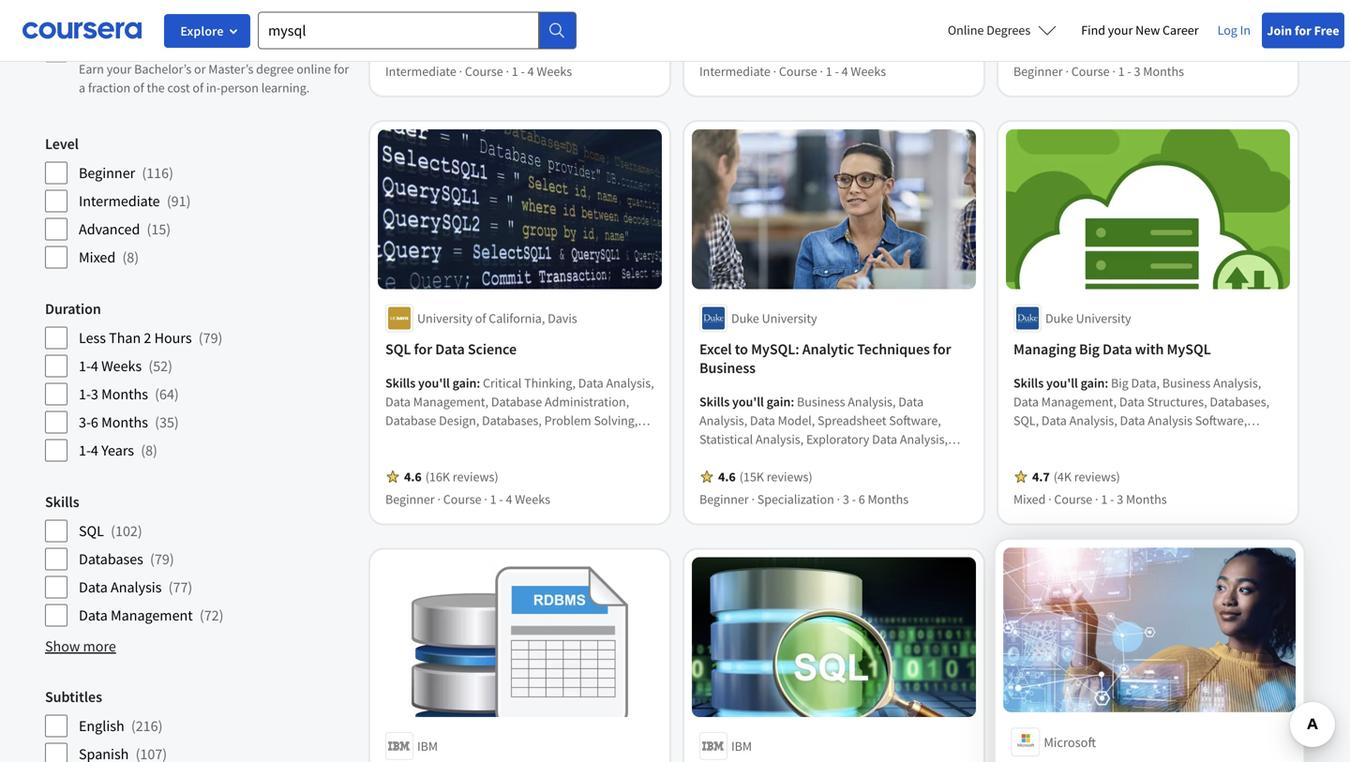 Task type: vqa. For each thing, say whether or not it's contained in the screenshot.
leftmost the plus
no



Task type: locate. For each thing, give the bounding box(es) containing it.
0 horizontal spatial duke university
[[732, 310, 817, 327]]

your inside earn your bachelor's or master's degree online for a fraction of the cost of in-person learning.
[[107, 60, 132, 77]]

0 horizontal spatial intermediate · course · 1 - 4 weeks
[[385, 63, 572, 80]]

(5.3k
[[425, 40, 453, 57]]

0 horizontal spatial intermediate
[[79, 192, 160, 210]]

learning.
[[261, 79, 310, 96]]

( inside "subtitles" group
[[131, 717, 136, 735]]

skills up sql ( 102 )
[[45, 493, 79, 511]]

from
[[207, 0, 234, 8]]

0 horizontal spatial big
[[413, 431, 431, 448]]

data management ( 72 )
[[79, 606, 224, 625]]

databases,
[[580, 0, 639, 1], [1210, 393, 1270, 410], [482, 412, 542, 429]]

1 horizontal spatial 6
[[859, 491, 865, 508]]

database down the critical
[[491, 393, 542, 410]]

months down 1-3 months ( 64 )
[[101, 413, 148, 432]]

degrees
[[987, 22, 1031, 38], [79, 41, 129, 60]]

: for science
[[477, 374, 480, 391]]

duke for big
[[1046, 310, 1074, 327]]

1 vertical spatial analysis
[[111, 578, 162, 597]]

1
[[512, 63, 518, 80], [826, 63, 833, 80], [1118, 63, 1125, 80], [490, 491, 497, 508], [1101, 491, 1108, 508]]

database up the "4.8 (5.3k reviews)"
[[483, 0, 534, 1]]

management, up theory,
[[1042, 393, 1117, 410]]

business
[[700, 359, 756, 377], [1163, 374, 1211, 391]]

3 down find your new career link
[[1134, 63, 1141, 80]]

79 inside duration group
[[203, 328, 218, 347]]

credentials
[[144, 0, 205, 8]]

1 vertical spatial earn
[[79, 60, 104, 77]]

less than 2 hours ( 79 )
[[79, 328, 223, 347]]

4.6 (16k reviews)
[[404, 468, 499, 485]]

0 horizontal spatial analysis,
[[606, 374, 654, 391]]

1 horizontal spatial sql,
[[1014, 412, 1039, 429]]

64
[[159, 385, 174, 404]]

sql ( 102 )
[[79, 522, 142, 540]]

duke university up the managing big data with mysql
[[1046, 310, 1132, 327]]

1 horizontal spatial data,
[[1132, 374, 1160, 391]]

1 horizontal spatial 79
[[203, 328, 218, 347]]

databases, inside database design, databases, sql
[[580, 0, 639, 1]]

gain down the managing big data with mysql
[[1081, 374, 1105, 391]]

3 1- from the top
[[79, 441, 91, 460]]

3 university from the left
[[1076, 310, 1132, 327]]

analysis, inside critical thinking, data analysis, data management, database administration, database design, databases, problem solving, sql, big data, data model
[[606, 374, 654, 391]]

course for 4.7 (4k reviews)
[[1055, 491, 1093, 508]]

1-
[[79, 357, 91, 375], [79, 385, 91, 404], [79, 441, 91, 460]]

- for mixed · course · 1 - 3 months
[[1110, 491, 1115, 508]]

2 horizontal spatial you'll
[[1047, 374, 1078, 391]]

you'll down to
[[732, 393, 764, 410]]

1- down less
[[79, 357, 91, 375]]

79 up data analysis ( 77 )
[[155, 550, 170, 569]]

8 up the
[[140, 41, 148, 60]]

for right techniques
[[933, 340, 951, 359]]

reviews) for excel to mysql: analytic techniques for business
[[767, 468, 813, 485]]

0 vertical spatial big
[[1079, 340, 1100, 359]]

design, inside database design, databases, sql
[[537, 0, 577, 1]]

0 horizontal spatial 6
[[91, 413, 98, 432]]

mixed
[[79, 248, 116, 267], [1014, 491, 1046, 508]]

management,
[[413, 393, 489, 410], [1042, 393, 1117, 410]]

2 vertical spatial databases,
[[482, 412, 542, 429]]

data, up the 4.6 (16k reviews)
[[434, 431, 462, 448]]

1 vertical spatial 79
[[155, 550, 170, 569]]

database design, databases, sql
[[385, 0, 639, 20]]

0 horizontal spatial management,
[[413, 393, 489, 410]]

4.6
[[404, 468, 422, 485], [718, 468, 736, 485]]

1 vertical spatial mixed
[[1014, 491, 1046, 508]]

2 horizontal spatial analysis,
[[1214, 374, 1262, 391]]

beginner down online degrees popup button
[[1014, 63, 1063, 80]]

university up mysql: on the right top of the page
[[762, 310, 817, 327]]

databases
[[79, 550, 143, 569]]

79 right hours
[[203, 328, 218, 347]]

0 horizontal spatial business
[[700, 359, 756, 377]]

0 horizontal spatial university
[[417, 310, 473, 327]]

reviews) up specialization
[[767, 468, 813, 485]]

1 duke from the left
[[732, 310, 760, 327]]

2 horizontal spatial university
[[1076, 310, 1132, 327]]

big
[[1079, 340, 1100, 359], [1111, 374, 1129, 391], [413, 431, 431, 448]]

in
[[1240, 22, 1251, 38]]

2 duke university from the left
[[1046, 310, 1132, 327]]

demonstrate
[[79, 10, 149, 26]]

load
[[1217, 431, 1245, 448]]

0 horizontal spatial ibm
[[417, 738, 438, 755]]

1 horizontal spatial you'll
[[732, 393, 764, 410]]

you'll down 'managing'
[[1047, 374, 1078, 391]]

person
[[221, 79, 259, 96]]

degree
[[256, 60, 294, 77]]

1 horizontal spatial your
[[151, 10, 176, 26]]

0 horizontal spatial sql,
[[385, 431, 411, 448]]

2 duke from the left
[[1046, 310, 1074, 327]]

0 horizontal spatial your
[[107, 60, 132, 77]]

: left the critical
[[477, 374, 480, 391]]

1- up 3-
[[79, 385, 91, 404]]

1 1- from the top
[[79, 357, 91, 375]]

1- for 1-4 weeks ( 52 )
[[79, 357, 91, 375]]

0 vertical spatial 1-
[[79, 357, 91, 375]]

beginner up intermediate ( 91 )
[[79, 163, 135, 182]]

( right english
[[131, 717, 136, 735]]

online degrees
[[948, 22, 1031, 38]]

level group
[[45, 134, 352, 269]]

2 horizontal spatial gain
[[1081, 374, 1105, 391]]

reviews) for sql for data science
[[453, 468, 499, 485]]

0 horizontal spatial data,
[[434, 431, 462, 448]]

database up 4.7 on the bottom right of the page
[[1014, 431, 1065, 448]]

techniques
[[857, 340, 930, 359]]

analysis down "structures,"
[[1148, 412, 1193, 429]]

less
[[79, 328, 106, 347]]

0 vertical spatial sql
[[385, 3, 408, 20]]

management, inside big data, business analysis, data management, data structures, databases, sql, data analysis, data analysis software, database theory, extract, transform, load
[[1042, 393, 1117, 410]]

duke university up mysql: on the right top of the page
[[732, 310, 817, 327]]

0 vertical spatial data,
[[1132, 374, 1160, 391]]

2 earn from the top
[[79, 60, 104, 77]]

1 horizontal spatial analysis
[[1148, 412, 1193, 429]]

data, down managing big data with mysql link on the right top of page
[[1132, 374, 1160, 391]]

0 horizontal spatial skills you'll gain :
[[385, 374, 483, 391]]

1 university from the left
[[417, 310, 473, 327]]

months down extract,
[[1126, 491, 1167, 508]]

2 4.6 from the left
[[718, 468, 736, 485]]

sql inside skills group
[[79, 522, 104, 540]]

0 vertical spatial mixed
[[79, 248, 116, 267]]

skills down excel at the right
[[700, 393, 730, 410]]

0 vertical spatial degrees
[[987, 22, 1031, 38]]

show more
[[45, 637, 116, 656]]

analysis down the databases ( 79 )
[[111, 578, 162, 597]]

management, inside critical thinking, data analysis, data management, database administration, database design, databases, problem solving, sql, big data, data model
[[413, 393, 489, 410]]

solving,
[[594, 412, 638, 429]]

1 management, from the left
[[413, 393, 489, 410]]

1 vertical spatial sql,
[[385, 431, 411, 448]]

earn inside earn career credentials from industry leaders that demonstrate your expertise.
[[79, 0, 104, 8]]

beginner · specialization · 3 - 6 months
[[700, 491, 909, 508]]

: for with
[[1105, 374, 1109, 391]]

skills you'll gain : for for
[[385, 374, 483, 391]]

skills you'll gain : down 'managing'
[[1014, 374, 1111, 391]]

months down 1-4 weeks ( 52 )
[[101, 385, 148, 404]]

8 right years
[[145, 441, 153, 460]]

0 horizontal spatial :
[[477, 374, 480, 391]]

analysis, for managing big data with mysql
[[1214, 374, 1262, 391]]

sql, up 4.7 on the bottom right of the page
[[1014, 412, 1039, 429]]

your for find your new career
[[1108, 22, 1133, 38]]

( up databases
[[111, 522, 115, 540]]

0 horizontal spatial 79
[[155, 550, 170, 569]]

( right hours
[[199, 328, 203, 347]]

skills you'll gain :
[[385, 374, 483, 391], [1014, 374, 1111, 391], [700, 393, 797, 410]]

2 horizontal spatial skills you'll gain :
[[1014, 374, 1111, 391]]

4.6 left the "(15k" at right
[[718, 468, 736, 485]]

sql, up the 4.6 (16k reviews)
[[385, 431, 411, 448]]

8
[[140, 41, 148, 60], [127, 248, 134, 267], [145, 441, 153, 460]]

6 right specialization
[[859, 491, 865, 508]]

reviews)
[[456, 40, 502, 57], [453, 468, 499, 485], [767, 468, 813, 485], [1075, 468, 1120, 485]]

analysis, for sql for data science
[[606, 374, 654, 391]]

2 university from the left
[[762, 310, 817, 327]]

earn up demonstrate
[[79, 0, 104, 8]]

0 vertical spatial earn
[[79, 0, 104, 8]]

-
[[521, 63, 525, 80], [835, 63, 839, 80], [1128, 63, 1132, 80], [499, 491, 503, 508], [852, 491, 856, 508], [1110, 491, 1115, 508]]

( right years
[[141, 441, 145, 460]]

1 horizontal spatial of
[[193, 79, 204, 96]]

degrees inside popup button
[[987, 22, 1031, 38]]

1 4.6 from the left
[[404, 468, 422, 485]]

2 horizontal spatial big
[[1111, 374, 1129, 391]]

1 horizontal spatial databases,
[[580, 0, 639, 1]]

to
[[735, 340, 748, 359]]

1- down 3-
[[79, 441, 91, 460]]

4.8
[[404, 40, 422, 57]]

english ( 216 )
[[79, 717, 163, 735]]

) inside "subtitles" group
[[158, 717, 163, 735]]

1 horizontal spatial university
[[762, 310, 817, 327]]

4.6 left (16k
[[404, 468, 422, 485]]

0 vertical spatial design,
[[537, 0, 577, 1]]

1- for 1-4 years ( 8 )
[[79, 441, 91, 460]]

4.8 (5.3k reviews)
[[404, 40, 502, 57]]

0 vertical spatial databases,
[[580, 0, 639, 1]]

1 horizontal spatial design,
[[537, 0, 577, 1]]

subtitles group
[[45, 688, 352, 762]]

beginner · course · 1 - 3 months
[[1014, 63, 1184, 80]]

skills you'll gain : down to
[[700, 393, 797, 410]]

6 inside duration group
[[91, 413, 98, 432]]

duke up 'managing'
[[1046, 310, 1074, 327]]

0 horizontal spatial mixed
[[79, 248, 116, 267]]

analysis inside big data, business analysis, data management, data structures, databases, sql, data analysis, data analysis software, database theory, extract, transform, load
[[1148, 412, 1193, 429]]

transform,
[[1155, 431, 1215, 448]]

8 down "advanced ( 15 )" on the left top of the page
[[127, 248, 134, 267]]

analysis, up solving,
[[606, 374, 654, 391]]

: down excel to mysql: analytic techniques for business
[[791, 393, 795, 410]]

2 vertical spatial big
[[413, 431, 431, 448]]

( down "advanced ( 15 )" on the left top of the page
[[122, 248, 127, 267]]

management, down sql for data science
[[413, 393, 489, 410]]

0 vertical spatial analysis
[[1148, 412, 1193, 429]]

university up sql for data science
[[417, 310, 473, 327]]

0 vertical spatial 79
[[203, 328, 218, 347]]

big right 'managing'
[[1079, 340, 1100, 359]]

intermediate
[[385, 63, 457, 80], [700, 63, 771, 80], [79, 192, 160, 210]]

sql inside database design, databases, sql
[[385, 3, 408, 20]]

0 horizontal spatial 4.6
[[404, 468, 422, 485]]

1 vertical spatial design,
[[439, 412, 479, 429]]

databases, inside big data, business analysis, data management, data structures, databases, sql, data analysis, data analysis software, database theory, extract, transform, load
[[1210, 393, 1270, 410]]

72
[[204, 606, 219, 625]]

2 vertical spatial 1-
[[79, 441, 91, 460]]

1 ibm from the left
[[417, 738, 438, 755]]

reviews) up beginner · course · 1 - 4 weeks
[[453, 468, 499, 485]]

2 vertical spatial 8
[[145, 441, 153, 460]]

join
[[1267, 22, 1292, 39]]

earn up a
[[79, 60, 104, 77]]

analysis
[[1148, 412, 1193, 429], [111, 578, 162, 597]]

0 horizontal spatial duke
[[732, 310, 760, 327]]

analysis, up software,
[[1214, 374, 1262, 391]]

beginner ( 116 )
[[79, 163, 173, 182]]

design, inside critical thinking, data analysis, data management, database administration, database design, databases, problem solving, sql, big data, data model
[[439, 412, 479, 429]]

duke up to
[[732, 310, 760, 327]]

intermediate inside level group
[[79, 192, 160, 210]]

0 horizontal spatial design,
[[439, 412, 479, 429]]

degrees down demonstrate
[[79, 41, 129, 60]]

1 horizontal spatial :
[[791, 393, 795, 410]]

beginner down (16k
[[385, 491, 435, 508]]

data,
[[1132, 374, 1160, 391], [434, 431, 462, 448]]

skills
[[385, 374, 416, 391], [1014, 374, 1044, 391], [700, 393, 730, 410], [45, 493, 79, 511]]

gain down sql for data science
[[453, 374, 477, 391]]

gain down mysql: on the right top of the page
[[767, 393, 791, 410]]

your
[[151, 10, 176, 26], [1108, 22, 1133, 38], [107, 60, 132, 77]]

3 up 3-
[[91, 385, 98, 404]]

months down the new
[[1144, 63, 1184, 80]]

1 vertical spatial 8
[[127, 248, 134, 267]]

of up science
[[475, 310, 486, 327]]

:
[[477, 374, 480, 391], [1105, 374, 1109, 391], [791, 393, 795, 410]]

0 vertical spatial 6
[[91, 413, 98, 432]]

of
[[133, 79, 144, 96], [193, 79, 204, 96], [475, 310, 486, 327]]

your right find
[[1108, 22, 1133, 38]]

skills down 'managing'
[[1014, 374, 1044, 391]]

(
[[136, 41, 140, 60], [142, 163, 147, 182], [167, 192, 171, 210], [147, 220, 151, 238], [122, 248, 127, 267], [199, 328, 203, 347], [149, 357, 153, 375], [155, 385, 159, 404], [155, 413, 159, 432], [141, 441, 145, 460], [111, 522, 115, 540], [150, 550, 155, 569], [168, 578, 173, 597], [200, 606, 204, 625], [131, 717, 136, 735]]

1 horizontal spatial business
[[1163, 374, 1211, 391]]

1 horizontal spatial mixed
[[1014, 491, 1046, 508]]

1 horizontal spatial big
[[1079, 340, 1100, 359]]

0 horizontal spatial you'll
[[418, 374, 450, 391]]

subtitles
[[45, 688, 102, 706]]

your inside find your new career link
[[1108, 22, 1133, 38]]

0 horizontal spatial databases,
[[482, 412, 542, 429]]

2 horizontal spatial databases,
[[1210, 393, 1270, 410]]

reviews) up mixed · course · 1 - 3 months
[[1075, 468, 1120, 485]]

79 inside skills group
[[155, 550, 170, 569]]

online degrees button
[[933, 9, 1072, 51]]

beginner for beginner · course · 1 - 3 months
[[1014, 63, 1063, 80]]

1 horizontal spatial duke university
[[1046, 310, 1132, 327]]

1 vertical spatial big
[[1111, 374, 1129, 391]]

mixed down 4.7 on the bottom right of the page
[[1014, 491, 1046, 508]]

1 vertical spatial databases,
[[1210, 393, 1270, 410]]

gain for big
[[1081, 374, 1105, 391]]

1 vertical spatial degrees
[[79, 41, 129, 60]]

big up (16k
[[413, 431, 431, 448]]

: down the managing big data with mysql
[[1105, 374, 1109, 391]]

None search field
[[258, 12, 577, 49]]

3
[[1134, 63, 1141, 80], [91, 385, 98, 404], [843, 491, 849, 508], [1117, 491, 1124, 508]]

0 vertical spatial 8
[[140, 41, 148, 60]]

gain
[[453, 374, 477, 391], [1081, 374, 1105, 391], [767, 393, 791, 410]]

data, inside big data, business analysis, data management, data structures, databases, sql, data analysis, data analysis software, database theory, extract, transform, load
[[1132, 374, 1160, 391]]

beginner for beginner · course · 1 - 4 weeks
[[385, 491, 435, 508]]

0 vertical spatial sql,
[[1014, 412, 1039, 429]]

2 horizontal spatial :
[[1105, 374, 1109, 391]]

1 horizontal spatial intermediate
[[385, 63, 457, 80]]

beginner inside level group
[[79, 163, 135, 182]]

for right online
[[334, 60, 349, 77]]

gain for for
[[453, 374, 477, 391]]

79
[[203, 328, 218, 347], [155, 550, 170, 569]]

course for 4.6 (16k reviews)
[[443, 491, 482, 508]]

4.6 for excel to mysql: analytic techniques for business
[[718, 468, 736, 485]]

1 horizontal spatial ibm
[[732, 738, 752, 755]]

you'll down sql for data science
[[418, 374, 450, 391]]

8 inside level group
[[127, 248, 134, 267]]

mixed inside level group
[[79, 248, 116, 267]]

1 horizontal spatial 4.6
[[718, 468, 736, 485]]

1 horizontal spatial degrees
[[987, 22, 1031, 38]]

online
[[948, 22, 984, 38]]

(16k
[[425, 468, 450, 485]]

your down credentials at the top left of page
[[151, 10, 176, 26]]

8 for degrees ( 8 )
[[140, 41, 148, 60]]

1 earn from the top
[[79, 0, 104, 8]]

2 intermediate · course · 1 - 4 weeks from the left
[[700, 63, 886, 80]]

0 horizontal spatial gain
[[453, 374, 477, 391]]

1 horizontal spatial management,
[[1042, 393, 1117, 410]]

)
[[148, 41, 152, 60], [169, 163, 173, 182], [186, 192, 191, 210], [166, 220, 171, 238], [134, 248, 139, 267], [218, 328, 223, 347], [168, 357, 173, 375], [174, 385, 179, 404], [174, 413, 179, 432], [153, 441, 157, 460], [138, 522, 142, 540], [170, 550, 174, 569], [188, 578, 192, 597], [219, 606, 224, 625], [158, 717, 163, 735]]

2 1- from the top
[[79, 385, 91, 404]]

analysis, up theory,
[[1070, 412, 1118, 429]]

3 down 4.7 (4k reviews)
[[1117, 491, 1124, 508]]

business inside big data, business analysis, data management, data structures, databases, sql, data analysis, data analysis software, database theory, extract, transform, load
[[1163, 374, 1211, 391]]

1 for 4.8 (5.3k reviews)
[[512, 63, 518, 80]]

2 management, from the left
[[1042, 393, 1117, 410]]

of left the in-
[[193, 79, 204, 96]]

intermediate · course · 1 - 4 weeks
[[385, 63, 572, 80], [700, 63, 886, 80]]

theory,
[[1067, 431, 1109, 448]]

3 right specialization
[[843, 491, 849, 508]]

beginner for beginner ( 116 )
[[79, 163, 135, 182]]

duration group
[[45, 299, 352, 463]]

find your new career
[[1082, 22, 1199, 38]]

1 vertical spatial 1-
[[79, 385, 91, 404]]

2 horizontal spatial your
[[1108, 22, 1133, 38]]

managing big data with mysql
[[1014, 340, 1211, 359]]

beginner down the "(15k" at right
[[700, 491, 749, 508]]

course for 4.8 (5.3k reviews)
[[465, 63, 503, 80]]

earn inside earn your bachelor's or master's degree online for a fraction of the cost of in-person learning.
[[79, 60, 104, 77]]

1 horizontal spatial duke
[[1046, 310, 1074, 327]]

log
[[1218, 22, 1238, 38]]

of left the
[[133, 79, 144, 96]]

than
[[109, 328, 141, 347]]

1 horizontal spatial gain
[[767, 393, 791, 410]]

8 inside duration group
[[145, 441, 153, 460]]

skills you'll gain : down sql for data science
[[385, 374, 483, 391]]

months right specialization
[[868, 491, 909, 508]]

0 horizontal spatial analysis
[[111, 578, 162, 597]]

big down the managing big data with mysql
[[1111, 374, 1129, 391]]

in-
[[206, 79, 221, 96]]

2 vertical spatial sql
[[79, 522, 104, 540]]

structures,
[[1148, 393, 1208, 410]]

university up the managing big data with mysql
[[1076, 310, 1132, 327]]

mixed down advanced
[[79, 248, 116, 267]]

your up fraction
[[107, 60, 132, 77]]

skills inside group
[[45, 493, 79, 511]]

1 vertical spatial sql
[[385, 340, 411, 359]]

data, inside critical thinking, data analysis, data management, database administration, database design, databases, problem solving, sql, big data, data model
[[434, 431, 462, 448]]

1 vertical spatial data,
[[434, 431, 462, 448]]

university for managing
[[1076, 310, 1132, 327]]

database up (16k
[[385, 412, 436, 429]]

( up data analysis ( 77 )
[[150, 550, 155, 569]]

1 duke university from the left
[[732, 310, 817, 327]]

management, for for
[[413, 393, 489, 410]]

1 horizontal spatial intermediate · course · 1 - 4 weeks
[[700, 63, 886, 80]]

sql, inside big data, business analysis, data management, data structures, databases, sql, data analysis, data analysis software, database theory, extract, transform, load
[[1014, 412, 1039, 429]]

degrees right online
[[987, 22, 1031, 38]]



Task type: describe. For each thing, give the bounding box(es) containing it.
years
[[101, 441, 134, 460]]

3 inside duration group
[[91, 385, 98, 404]]

fraction
[[88, 79, 131, 96]]

earn for earn career credentials from industry leaders that demonstrate your expertise.
[[79, 0, 104, 8]]

explore button
[[164, 14, 250, 48]]

0 horizontal spatial degrees
[[79, 41, 129, 60]]

( down intermediate ( 91 )
[[147, 220, 151, 238]]

duke for to
[[732, 310, 760, 327]]

leaders
[[284, 0, 325, 8]]

duke university for mysql:
[[732, 310, 817, 327]]

free
[[1315, 22, 1340, 39]]

for left science
[[414, 340, 432, 359]]

sql for data science link
[[385, 340, 655, 359]]

2 horizontal spatial intermediate
[[700, 63, 771, 80]]

cost
[[167, 79, 190, 96]]

(4k
[[1054, 468, 1072, 485]]

degrees ( 8 )
[[79, 41, 152, 60]]

0 horizontal spatial of
[[133, 79, 144, 96]]

find your new career link
[[1072, 19, 1208, 42]]

databases ( 79 )
[[79, 550, 174, 569]]

( down 116
[[167, 192, 171, 210]]

duration
[[45, 299, 101, 318]]

4.6 for sql for data science
[[404, 468, 422, 485]]

bachelor's
[[134, 60, 192, 77]]

( down 52
[[155, 385, 159, 404]]

industry
[[236, 0, 282, 8]]

( down demonstrate
[[136, 41, 140, 60]]

( down the less than 2 hours ( 79 )
[[149, 357, 153, 375]]

duke university for data
[[1046, 310, 1132, 327]]

you'll for big
[[1047, 374, 1078, 391]]

show more button
[[45, 635, 116, 658]]

1 horizontal spatial analysis,
[[1070, 412, 1118, 429]]

find
[[1082, 22, 1106, 38]]

2
[[144, 328, 151, 347]]

model
[[493, 431, 527, 448]]

mysql
[[1167, 340, 1211, 359]]

excel
[[700, 340, 732, 359]]

months for beginner · specialization · 3 - 6 months
[[868, 491, 909, 508]]

your inside earn career credentials from industry leaders that demonstrate your expertise.
[[151, 10, 176, 26]]

( right management at the bottom of the page
[[200, 606, 204, 625]]

expertise.
[[179, 10, 233, 26]]

- for intermediate · course · 1 - 4 weeks
[[521, 63, 525, 80]]

sql for data science
[[385, 340, 517, 359]]

university of california, davis
[[417, 310, 577, 327]]

managing
[[1014, 340, 1076, 359]]

1 for 4.7 (4k reviews)
[[1101, 491, 1108, 508]]

data analysis ( 77 )
[[79, 578, 192, 597]]

with
[[1135, 340, 1164, 359]]

1 for 4.6 (16k reviews)
[[490, 491, 497, 508]]

4.7
[[1033, 468, 1050, 485]]

management, for big
[[1042, 393, 1117, 410]]

level
[[45, 134, 79, 153]]

4.6 (15k reviews)
[[718, 468, 813, 485]]

analytic
[[803, 340, 854, 359]]

databases, inside critical thinking, data analysis, data management, database administration, database design, databases, problem solving, sql, big data, data model
[[482, 412, 542, 429]]

2 ibm from the left
[[732, 738, 752, 755]]

3-6 months ( 35 )
[[79, 413, 179, 432]]

77
[[173, 578, 188, 597]]

a
[[79, 79, 85, 96]]

- for beginner · course · 1 - 4 weeks
[[499, 491, 503, 508]]

for inside excel to mysql: analytic techniques for business
[[933, 340, 951, 359]]

4.7 (4k reviews)
[[1033, 468, 1120, 485]]

sql, inside critical thinking, data analysis, data management, database administration, database design, databases, problem solving, sql, big data, data model
[[385, 431, 411, 448]]

( up management at the bottom of the page
[[168, 578, 173, 597]]

116
[[147, 163, 169, 182]]

( down 64
[[155, 413, 159, 432]]

database inside big data, business analysis, data management, data structures, databases, sql, data analysis, data analysis software, database theory, extract, transform, load
[[1014, 431, 1065, 448]]

mysql:
[[751, 340, 800, 359]]

1-3 months ( 64 )
[[79, 385, 179, 404]]

specialization
[[758, 491, 834, 508]]

critical thinking, data analysis, data management, database administration, database design, databases, problem solving, sql, big data, data model
[[385, 374, 654, 448]]

big inside critical thinking, data analysis, data management, database administration, database design, databases, problem solving, sql, big data, data model
[[413, 431, 431, 448]]

more
[[83, 637, 116, 656]]

big data, business analysis, data management, data structures, databases, sql, data analysis, data analysis software, database theory, extract, transform, load
[[1014, 374, 1270, 448]]

your for earn your bachelor's or master's degree online for a fraction of the cost of in-person learning.
[[107, 60, 132, 77]]

1 horizontal spatial skills you'll gain :
[[700, 393, 797, 410]]

sql for sql ( 102 )
[[79, 522, 104, 540]]

skills group
[[45, 493, 352, 628]]

excel to mysql: analytic techniques for business link
[[700, 340, 969, 377]]

months for beginner · course · 1 - 3 months
[[1144, 63, 1184, 80]]

advanced
[[79, 220, 140, 238]]

(15k
[[740, 468, 764, 485]]

mixed for mixed · course · 1 - 3 months
[[1014, 491, 1046, 508]]

1-4 weeks ( 52 )
[[79, 357, 173, 375]]

What do you want to learn? text field
[[258, 12, 539, 49]]

35
[[159, 413, 174, 432]]

( up intermediate ( 91 )
[[142, 163, 147, 182]]

sql for sql for data science
[[385, 340, 411, 359]]

science
[[468, 340, 517, 359]]

91
[[171, 192, 186, 210]]

davis
[[548, 310, 577, 327]]

extract,
[[1112, 431, 1153, 448]]

big inside big data, business analysis, data management, data structures, databases, sql, data analysis, data analysis software, database theory, extract, transform, load
[[1111, 374, 1129, 391]]

analysis inside skills group
[[111, 578, 162, 597]]

52
[[153, 357, 168, 375]]

online
[[297, 60, 331, 77]]

months for mixed · course · 1 - 3 months
[[1126, 491, 1167, 508]]

management
[[111, 606, 193, 625]]

intermediate ( 91 )
[[79, 192, 191, 210]]

mixed for mixed ( 8 )
[[79, 248, 116, 267]]

- for beginner · course · 1 - 3 months
[[1128, 63, 1132, 80]]

102
[[115, 522, 138, 540]]

2 horizontal spatial of
[[475, 310, 486, 327]]

microsoft
[[1044, 734, 1096, 751]]

business inside excel to mysql: analytic techniques for business
[[700, 359, 756, 377]]

skills down sql for data science
[[385, 374, 416, 391]]

you'll for for
[[418, 374, 450, 391]]

career
[[107, 0, 141, 8]]

for inside earn your bachelor's or master's degree online for a fraction of the cost of in-person learning.
[[334, 60, 349, 77]]

reviews) for managing big data with mysql
[[1075, 468, 1120, 485]]

critical
[[483, 374, 522, 391]]

show
[[45, 637, 80, 656]]

8 for mixed ( 8 )
[[127, 248, 134, 267]]

reviews) right (5.3k
[[456, 40, 502, 57]]

1 vertical spatial 6
[[859, 491, 865, 508]]

university for excel
[[762, 310, 817, 327]]

3-
[[79, 413, 91, 432]]

1 intermediate · course · 1 - 4 weeks from the left
[[385, 63, 572, 80]]

- for beginner · specialization · 3 - 6 months
[[852, 491, 856, 508]]

15
[[151, 220, 166, 238]]

for right join
[[1295, 22, 1312, 39]]

weeks inside duration group
[[101, 357, 142, 375]]

mixed ( 8 )
[[79, 248, 139, 267]]

the
[[147, 79, 165, 96]]

earn for earn your bachelor's or master's degree online for a fraction of the cost of in-person learning.
[[79, 60, 104, 77]]

explore
[[180, 23, 224, 39]]

hours
[[154, 328, 192, 347]]

advanced ( 15 )
[[79, 220, 171, 238]]

1- for 1-3 months ( 64 )
[[79, 385, 91, 404]]

beginner for beginner · specialization · 3 - 6 months
[[700, 491, 749, 508]]

career
[[1163, 22, 1199, 38]]

coursera image
[[23, 15, 142, 45]]

software,
[[1195, 412, 1248, 429]]

problem
[[544, 412, 591, 429]]

join for free link
[[1262, 13, 1345, 48]]

california,
[[489, 310, 545, 327]]

beginner · course · 1 - 4 weeks
[[385, 491, 551, 508]]

skills you'll gain : for big
[[1014, 374, 1111, 391]]

earn your bachelor's or master's degree online for a fraction of the cost of in-person learning.
[[79, 60, 349, 96]]

1-4 years ( 8 )
[[79, 441, 157, 460]]

english
[[79, 717, 124, 735]]

thinking,
[[524, 374, 576, 391]]

database inside database design, databases, sql
[[483, 0, 534, 1]]



